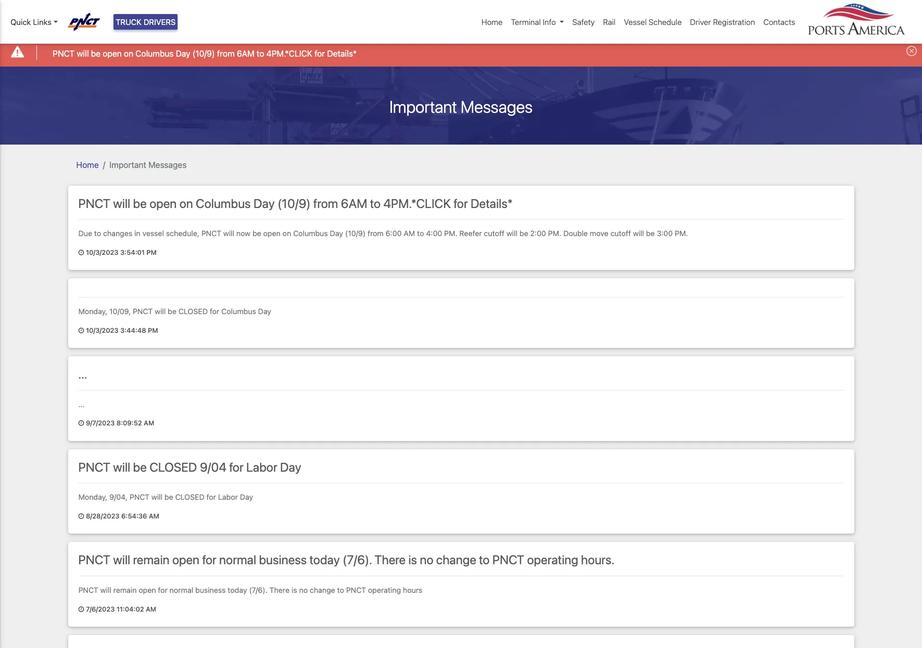Task type: locate. For each thing, give the bounding box(es) containing it.
3 clock o image from the top
[[78, 514, 84, 521]]

pnct
[[53, 49, 75, 58], [78, 196, 110, 211], [201, 229, 221, 238], [133, 307, 153, 316], [78, 460, 110, 475], [130, 493, 149, 502], [78, 553, 110, 568], [493, 553, 524, 568], [78, 586, 98, 595], [346, 586, 366, 595]]

1 horizontal spatial there
[[375, 553, 406, 568]]

2 horizontal spatial pm.
[[675, 229, 688, 238]]

no for hours.
[[420, 553, 434, 568]]

1 vertical spatial change
[[310, 586, 335, 595]]

there
[[375, 553, 406, 568], [270, 586, 290, 595]]

1 horizontal spatial labor
[[246, 460, 277, 475]]

on up schedule,
[[179, 196, 193, 211]]

1 vertical spatial remain
[[113, 586, 137, 595]]

4:00
[[426, 229, 442, 238]]

monday, for monday, 9/04, pnct will be closed for labor day
[[78, 493, 107, 502]]

1 horizontal spatial change
[[436, 553, 476, 568]]

1 vertical spatial (7/6).
[[249, 586, 268, 595]]

1 horizontal spatial is
[[408, 553, 417, 568]]

pm.
[[444, 229, 458, 238], [548, 229, 561, 238], [675, 229, 688, 238]]

1 horizontal spatial operating
[[527, 553, 578, 568]]

1 10/3/2023 from the top
[[86, 249, 118, 257]]

pm for 10/3/2023 3:54:01 pm
[[147, 249, 157, 257]]

monday, left 10/09,
[[78, 307, 107, 316]]

clock o image
[[78, 250, 84, 257], [78, 421, 84, 428], [78, 514, 84, 521]]

important messages
[[390, 97, 533, 116], [109, 160, 187, 170]]

pm. right '2:00'
[[548, 229, 561, 238]]

cutoff
[[484, 229, 505, 238], [611, 229, 631, 238]]

driver
[[690, 17, 711, 27]]

0 vertical spatial is
[[408, 553, 417, 568]]

0 vertical spatial remain
[[133, 553, 170, 568]]

0 vertical spatial pm
[[147, 249, 157, 257]]

monday,
[[78, 307, 107, 316], [78, 493, 107, 502]]

will inside alert
[[77, 49, 89, 58]]

columbus
[[136, 49, 174, 58], [196, 196, 251, 211], [293, 229, 328, 238], [221, 307, 256, 316]]

10/3/2023
[[86, 249, 118, 257], [86, 327, 118, 335]]

2:00
[[530, 229, 546, 238]]

4pm.*click inside alert
[[266, 49, 312, 58]]

home
[[482, 17, 503, 27], [76, 160, 99, 170]]

operating
[[527, 553, 578, 568], [368, 586, 401, 595]]

business for pnct will remain open for normal business today (7/6).  there is no change to pnct operating hours
[[195, 586, 226, 595]]

schedule,
[[166, 229, 199, 238]]

clock o image for 10/3/2023 3:44:48 pm
[[78, 328, 84, 335]]

1 horizontal spatial pm.
[[548, 229, 561, 238]]

no
[[420, 553, 434, 568], [299, 586, 308, 595]]

1 horizontal spatial home link
[[478, 12, 507, 32]]

1 vertical spatial labor
[[218, 493, 238, 502]]

1 horizontal spatial business
[[259, 553, 307, 568]]

1 vertical spatial business
[[195, 586, 226, 595]]

be
[[91, 49, 101, 58], [133, 196, 147, 211], [253, 229, 261, 238], [520, 229, 528, 238], [646, 229, 655, 238], [168, 307, 176, 316], [133, 460, 147, 475], [165, 493, 173, 502]]

safety link
[[568, 12, 599, 32]]

0 horizontal spatial (10/9)
[[193, 49, 215, 58]]

pm. right 3:00
[[675, 229, 688, 238]]

cutoff right the move
[[611, 229, 631, 238]]

0 horizontal spatial home link
[[76, 160, 99, 170]]

1 vertical spatial (10/9)
[[278, 196, 311, 211]]

from inside alert
[[217, 49, 235, 58]]

2 vertical spatial (10/9)
[[345, 229, 366, 238]]

0 horizontal spatial from
[[217, 49, 235, 58]]

0 horizontal spatial there
[[270, 586, 290, 595]]

in
[[134, 229, 140, 238]]

0 vertical spatial from
[[217, 49, 235, 58]]

day inside alert
[[176, 49, 190, 58]]

columbus inside alert
[[136, 49, 174, 58]]

10/09,
[[109, 307, 131, 316]]

8:09:52
[[117, 420, 142, 428]]

0 horizontal spatial home
[[76, 160, 99, 170]]

monday, up 8/28/2023
[[78, 493, 107, 502]]

1 vertical spatial 10/3/2023
[[86, 327, 118, 335]]

0 horizontal spatial 4pm.*click
[[266, 49, 312, 58]]

1 vertical spatial closed
[[150, 460, 197, 475]]

clock o image for pnct will be open on columbus day (10/9) from 6am to 4pm.*click for details*
[[78, 250, 84, 257]]

for
[[315, 49, 325, 58], [454, 196, 468, 211], [210, 307, 219, 316], [229, 460, 244, 475], [207, 493, 216, 502], [202, 553, 217, 568], [158, 586, 168, 595]]

2 vertical spatial closed
[[175, 493, 205, 502]]

labor
[[246, 460, 277, 475], [218, 493, 238, 502]]

1 horizontal spatial from
[[313, 196, 338, 211]]

pnct will be open on columbus day (10/9) from 6am to 4pm.*click for details*
[[53, 49, 357, 58], [78, 196, 513, 211]]

1 horizontal spatial today
[[310, 553, 340, 568]]

is
[[408, 553, 417, 568], [292, 586, 297, 595]]

0 horizontal spatial on
[[124, 49, 133, 58]]

clock o image
[[78, 328, 84, 335], [78, 607, 84, 614]]

1 vertical spatial no
[[299, 586, 308, 595]]

today for pnct will remain open for normal business today (7/6).  there is no change to pnct operating hours
[[228, 586, 247, 595]]

1 horizontal spatial no
[[420, 553, 434, 568]]

8/28/2023 6:54:36 am
[[84, 513, 159, 521]]

0 vertical spatial home link
[[478, 12, 507, 32]]

change for hours
[[310, 586, 335, 595]]

1 vertical spatial messages
[[148, 160, 187, 170]]

10/3/2023 3:54:01 pm
[[84, 249, 157, 257]]

0 vertical spatial ...
[[78, 367, 87, 382]]

0 vertical spatial important
[[390, 97, 457, 116]]

1 horizontal spatial details*
[[471, 196, 513, 211]]

1 monday, from the top
[[78, 307, 107, 316]]

0 vertical spatial (7/6).
[[343, 553, 372, 568]]

1 clock o image from the top
[[78, 250, 84, 257]]

drivers
[[144, 17, 176, 27]]

1 vertical spatial home
[[76, 160, 99, 170]]

0 horizontal spatial is
[[292, 586, 297, 595]]

2 ... from the top
[[78, 400, 85, 409]]

1 vertical spatial there
[[270, 586, 290, 595]]

am for pnct will be closed 9/04 for labor day
[[149, 513, 159, 521]]

operating left hours.
[[527, 553, 578, 568]]

change
[[436, 553, 476, 568], [310, 586, 335, 595]]

0 horizontal spatial (7/6).
[[249, 586, 268, 595]]

1 vertical spatial 4pm.*click
[[383, 196, 451, 211]]

(7/6).
[[343, 553, 372, 568], [249, 586, 268, 595]]

on right now on the top left
[[283, 229, 291, 238]]

labor down 9/04
[[218, 493, 238, 502]]

1 clock o image from the top
[[78, 328, 84, 335]]

clock o image left 8/28/2023
[[78, 514, 84, 521]]

reefer
[[460, 229, 482, 238]]

clock o image down due
[[78, 250, 84, 257]]

hours
[[403, 586, 423, 595]]

1 vertical spatial normal
[[170, 586, 193, 595]]

0 vertical spatial messages
[[461, 97, 533, 116]]

home link
[[478, 12, 507, 32], [76, 160, 99, 170]]

pm. right 4:00
[[444, 229, 458, 238]]

(7/6). for hours.
[[343, 553, 372, 568]]

1 vertical spatial monday,
[[78, 493, 107, 502]]

1 pm. from the left
[[444, 229, 458, 238]]

0 vertical spatial operating
[[527, 553, 578, 568]]

clock o image for pnct will be closed 9/04 for labor day
[[78, 514, 84, 521]]

0 vertical spatial business
[[259, 553, 307, 568]]

2 horizontal spatial on
[[283, 229, 291, 238]]

6am inside alert
[[237, 49, 255, 58]]

(10/9)
[[193, 49, 215, 58], [278, 196, 311, 211], [345, 229, 366, 238]]

7/6/2023 11:04:02 am
[[84, 606, 156, 614]]

normal
[[219, 553, 256, 568], [170, 586, 193, 595]]

2 clock o image from the top
[[78, 607, 84, 614]]

on inside pnct will be open on columbus day (10/9) from 6am to 4pm.*click for details* link
[[124, 49, 133, 58]]

0 vertical spatial no
[[420, 553, 434, 568]]

0 horizontal spatial messages
[[148, 160, 187, 170]]

am
[[404, 229, 415, 238], [144, 420, 154, 428], [149, 513, 159, 521], [146, 606, 156, 614]]

business
[[259, 553, 307, 568], [195, 586, 226, 595]]

1 horizontal spatial (7/6).
[[343, 553, 372, 568]]

am right the 11:04:02
[[146, 606, 156, 614]]

clock o image left 3:44:48
[[78, 328, 84, 335]]

0 horizontal spatial today
[[228, 586, 247, 595]]

remain up 7/6/2023 11:04:02 am
[[113, 586, 137, 595]]

remain
[[133, 553, 170, 568], [113, 586, 137, 595]]

to inside alert
[[257, 49, 264, 58]]

am for pnct will remain open for normal business today (7/6).  there is no change to pnct operating hours.
[[146, 606, 156, 614]]

open inside alert
[[103, 49, 122, 58]]

0 horizontal spatial pm.
[[444, 229, 458, 238]]

now
[[236, 229, 251, 238]]

1 vertical spatial is
[[292, 586, 297, 595]]

1 vertical spatial clock o image
[[78, 607, 84, 614]]

1 horizontal spatial normal
[[219, 553, 256, 568]]

quick links
[[10, 17, 52, 27]]

0 vertical spatial clock o image
[[78, 328, 84, 335]]

0 vertical spatial on
[[124, 49, 133, 58]]

0 horizontal spatial operating
[[368, 586, 401, 595]]

to
[[257, 49, 264, 58], [370, 196, 381, 211], [94, 229, 101, 238], [417, 229, 424, 238], [479, 553, 490, 568], [337, 586, 344, 595]]

open
[[103, 49, 122, 58], [150, 196, 177, 211], [263, 229, 281, 238], [172, 553, 199, 568], [139, 586, 156, 595]]

quick links link
[[10, 16, 58, 28]]

...
[[78, 367, 87, 382], [78, 400, 85, 409]]

pnct will remain open for normal business today (7/6).  there is no change to pnct operating hours
[[78, 586, 423, 595]]

2 clock o image from the top
[[78, 421, 84, 428]]

1 vertical spatial 6am
[[341, 196, 367, 211]]

6am
[[237, 49, 255, 58], [341, 196, 367, 211]]

(10/9) inside alert
[[193, 49, 215, 58]]

1 vertical spatial important
[[109, 160, 146, 170]]

0 vertical spatial pnct will be open on columbus day (10/9) from 6am to 4pm.*click for details*
[[53, 49, 357, 58]]

normal for pnct will remain open for normal business today (7/6).  there is no change to pnct operating hours
[[170, 586, 193, 595]]

pm right 3:44:48
[[148, 327, 158, 335]]

0 horizontal spatial details*
[[327, 49, 357, 58]]

pnct will be closed 9/04 for labor day
[[78, 460, 301, 475]]

operating left hours
[[368, 586, 401, 595]]

quick
[[10, 17, 31, 27]]

0 horizontal spatial labor
[[218, 493, 238, 502]]

1 horizontal spatial cutoff
[[611, 229, 631, 238]]

0 vertical spatial monday,
[[78, 307, 107, 316]]

0 vertical spatial 4pm.*click
[[266, 49, 312, 58]]

0 horizontal spatial change
[[310, 586, 335, 595]]

10/3/2023 down 10/09,
[[86, 327, 118, 335]]

1 vertical spatial today
[[228, 586, 247, 595]]

am right 6:00 at the top of page
[[404, 229, 415, 238]]

will
[[77, 49, 89, 58], [113, 196, 130, 211], [223, 229, 234, 238], [507, 229, 518, 238], [633, 229, 644, 238], [155, 307, 166, 316], [113, 460, 130, 475], [151, 493, 163, 502], [113, 553, 130, 568], [100, 586, 111, 595]]

0 vertical spatial there
[[375, 553, 406, 568]]

hours.
[[581, 553, 615, 568]]

vessel
[[624, 17, 647, 27]]

change for hours.
[[436, 553, 476, 568]]

today for pnct will remain open for normal business today (7/6).  there is no change to pnct operating hours.
[[310, 553, 340, 568]]

2 10/3/2023 from the top
[[86, 327, 118, 335]]

1 vertical spatial from
[[313, 196, 338, 211]]

1 vertical spatial clock o image
[[78, 421, 84, 428]]

am right the 8:09:52 at the left of the page
[[144, 420, 154, 428]]

today
[[310, 553, 340, 568], [228, 586, 247, 595]]

am right 6:54:36 on the left
[[149, 513, 159, 521]]

2 monday, from the top
[[78, 493, 107, 502]]

details*
[[327, 49, 357, 58], [471, 196, 513, 211]]

1 cutoff from the left
[[484, 229, 505, 238]]

pm right 3:54:01
[[147, 249, 157, 257]]

1 horizontal spatial important messages
[[390, 97, 533, 116]]

rail
[[603, 17, 616, 27]]

0 vertical spatial details*
[[327, 49, 357, 58]]

for inside pnct will be open on columbus day (10/9) from 6am to 4pm.*click for details* link
[[315, 49, 325, 58]]

pm for 10/3/2023 3:44:48 pm
[[148, 327, 158, 335]]

7/6/2023
[[86, 606, 115, 614]]

0 horizontal spatial normal
[[170, 586, 193, 595]]

on down the truck
[[124, 49, 133, 58]]

closed
[[178, 307, 208, 316], [150, 460, 197, 475], [175, 493, 205, 502]]

1 horizontal spatial important
[[390, 97, 457, 116]]

clock o image left 7/6/2023
[[78, 607, 84, 614]]

labor right 9/04
[[246, 460, 277, 475]]

0 horizontal spatial 6am
[[237, 49, 255, 58]]

contacts link
[[759, 12, 800, 32]]

messages
[[461, 97, 533, 116], [148, 160, 187, 170]]

6:00
[[386, 229, 402, 238]]

be inside alert
[[91, 49, 101, 58]]

4pm.*click
[[266, 49, 312, 58], [383, 196, 451, 211]]

remain down 6:54:36 on the left
[[133, 553, 170, 568]]

10/3/2023 down the changes
[[86, 249, 118, 257]]

0 horizontal spatial no
[[299, 586, 308, 595]]

9/04,
[[109, 493, 128, 502]]

2 horizontal spatial from
[[368, 229, 384, 238]]

due to changes in vessel schedule, pnct will now be open on columbus day (10/9) from 6:00 am to 4:00 pm.  reefer cutoff will be 2:00 pm.  double move cutoff will be 3:00 pm.
[[78, 229, 688, 238]]

clock o image left 9/7/2023
[[78, 421, 84, 428]]

on
[[124, 49, 133, 58], [179, 196, 193, 211], [283, 229, 291, 238]]

day
[[176, 49, 190, 58], [254, 196, 275, 211], [330, 229, 343, 238], [258, 307, 271, 316], [280, 460, 301, 475], [240, 493, 253, 502]]

0 vertical spatial home
[[482, 17, 503, 27]]

cutoff right "reefer" at the top of the page
[[484, 229, 505, 238]]

0 vertical spatial clock o image
[[78, 250, 84, 257]]

important
[[390, 97, 457, 116], [109, 160, 146, 170]]

1 vertical spatial on
[[179, 196, 193, 211]]

1 vertical spatial ...
[[78, 400, 85, 409]]

pm
[[147, 249, 157, 257], [148, 327, 158, 335]]

0 vertical spatial (10/9)
[[193, 49, 215, 58]]

1 vertical spatial operating
[[368, 586, 401, 595]]

0 vertical spatial today
[[310, 553, 340, 568]]

1 horizontal spatial on
[[179, 196, 193, 211]]

monday, 10/09, pnct will be closed for columbus day
[[78, 307, 271, 316]]

schedule
[[649, 17, 682, 27]]

0 vertical spatial important messages
[[390, 97, 533, 116]]



Task type: vqa. For each thing, say whether or not it's contained in the screenshot.
first refreshes from right
no



Task type: describe. For each thing, give the bounding box(es) containing it.
there for hours.
[[375, 553, 406, 568]]

1 horizontal spatial home
[[482, 17, 503, 27]]

monday, for monday, 10/09, pnct will be closed for columbus day
[[78, 307, 107, 316]]

remain for pnct will remain open for normal business today (7/6).  there is no change to pnct operating hours
[[113, 586, 137, 595]]

remain for pnct will remain open for normal business today (7/6).  there is no change to pnct operating hours.
[[133, 553, 170, 568]]

operating for hours
[[368, 586, 401, 595]]

vessel
[[142, 229, 164, 238]]

10/3/2023 for 3:44:48
[[86, 327, 118, 335]]

3 pm. from the left
[[675, 229, 688, 238]]

closed for columbus
[[178, 307, 208, 316]]

1 vertical spatial important messages
[[109, 160, 187, 170]]

2 vertical spatial from
[[368, 229, 384, 238]]

10/3/2023 for 3:54:01
[[86, 249, 118, 257]]

2 pm. from the left
[[548, 229, 561, 238]]

vessel schedule
[[624, 17, 682, 27]]

is for hours.
[[408, 553, 417, 568]]

8/28/2023
[[86, 513, 120, 521]]

truck drivers link
[[114, 14, 178, 30]]

is for hours
[[292, 586, 297, 595]]

changes
[[103, 229, 132, 238]]

0 horizontal spatial important
[[109, 160, 146, 170]]

business for pnct will remain open for normal business today (7/6).  there is no change to pnct operating hours.
[[259, 553, 307, 568]]

6:54:36
[[121, 513, 147, 521]]

pnct will remain open for normal business today (7/6).  there is no change to pnct operating hours.
[[78, 553, 615, 568]]

contacts
[[764, 17, 795, 27]]

3:54:01
[[120, 249, 145, 257]]

close image
[[907, 46, 917, 56]]

there for hours
[[270, 586, 290, 595]]

truck
[[116, 17, 142, 27]]

operating for hours.
[[527, 553, 578, 568]]

details* inside pnct will be open on columbus day (10/9) from 6am to 4pm.*click for details* link
[[327, 49, 357, 58]]

double
[[563, 229, 588, 238]]

pnct inside alert
[[53, 49, 75, 58]]

1 horizontal spatial 4pm.*click
[[383, 196, 451, 211]]

normal for pnct will remain open for normal business today (7/6).  there is no change to pnct operating hours.
[[219, 553, 256, 568]]

vessel schedule link
[[620, 12, 686, 32]]

0 vertical spatial labor
[[246, 460, 277, 475]]

terminal info link
[[507, 12, 568, 32]]

3:44:48
[[120, 327, 146, 335]]

links
[[33, 17, 52, 27]]

9/7/2023 8:09:52 am
[[84, 420, 154, 428]]

terminal
[[511, 17, 541, 27]]

11:04:02
[[117, 606, 144, 614]]

2 cutoff from the left
[[611, 229, 631, 238]]

1 vertical spatial details*
[[471, 196, 513, 211]]

pnct will be open on columbus day (10/9) from 6am to 4pm.*click for details* link
[[53, 47, 357, 60]]

clock o image for ...
[[78, 421, 84, 428]]

9/7/2023
[[86, 420, 115, 428]]

am for ...
[[144, 420, 154, 428]]

move
[[590, 229, 609, 238]]

2 horizontal spatial (10/9)
[[345, 229, 366, 238]]

driver registration
[[690, 17, 755, 27]]

info
[[543, 17, 556, 27]]

truck drivers
[[116, 17, 176, 27]]

1 vertical spatial home link
[[76, 160, 99, 170]]

10/3/2023 3:44:48 pm
[[84, 327, 158, 335]]

pnct will be open on columbus day (10/9) from 6am to 4pm.*click for details* inside alert
[[53, 49, 357, 58]]

1 horizontal spatial (10/9)
[[278, 196, 311, 211]]

2 vertical spatial on
[[283, 229, 291, 238]]

closed for labor
[[175, 493, 205, 502]]

1 horizontal spatial messages
[[461, 97, 533, 116]]

monday, 9/04, pnct will be closed for labor day
[[78, 493, 253, 502]]

pnct will be open on columbus day (10/9) from 6am to 4pm.*click for details* alert
[[0, 38, 922, 66]]

(7/6). for hours
[[249, 586, 268, 595]]

driver registration link
[[686, 12, 759, 32]]

no for hours
[[299, 586, 308, 595]]

due
[[78, 229, 92, 238]]

terminal info
[[511, 17, 556, 27]]

clock o image for 7/6/2023 11:04:02 am
[[78, 607, 84, 614]]

9/04
[[200, 460, 227, 475]]

safety
[[573, 17, 595, 27]]

1 ... from the top
[[78, 367, 87, 382]]

registration
[[713, 17, 755, 27]]

1 vertical spatial pnct will be open on columbus day (10/9) from 6am to 4pm.*click for details*
[[78, 196, 513, 211]]

rail link
[[599, 12, 620, 32]]

3:00
[[657, 229, 673, 238]]



